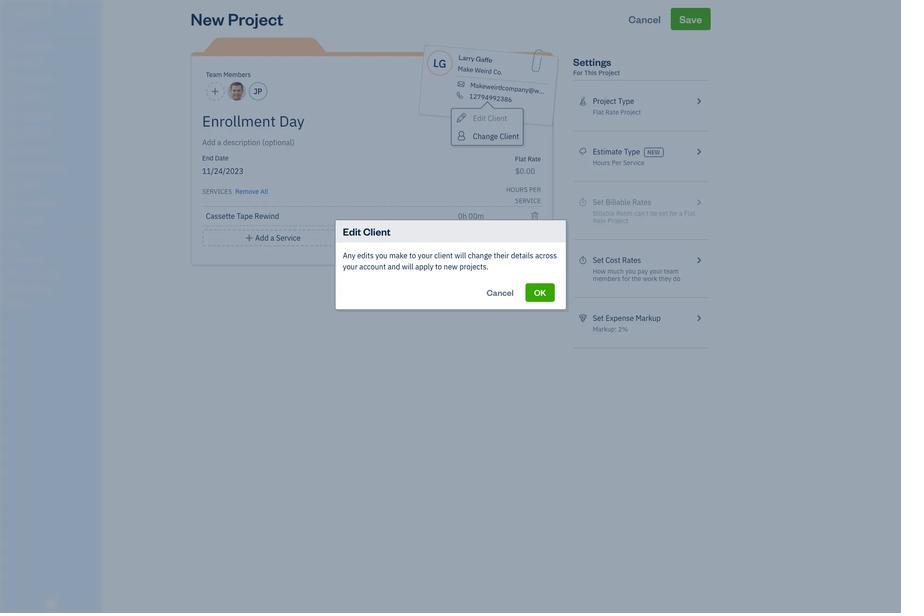 Task type: locate. For each thing, give the bounding box(es) containing it.
edit client up the change client button
[[473, 114, 507, 123]]

set up markup:
[[593, 314, 604, 323]]

client inside the change client button
[[499, 132, 519, 141]]

projects image
[[579, 96, 587, 107]]

rate
[[605, 108, 619, 117], [528, 155, 541, 163]]

account
[[359, 262, 386, 272]]

1 chevronright image from the top
[[695, 255, 703, 266]]

members
[[223, 71, 251, 79]]

service right per
[[623, 159, 645, 167]]

flat rate
[[515, 155, 541, 163]]

edit inside button
[[473, 114, 486, 123]]

service for hours per service
[[623, 159, 645, 167]]

0 vertical spatial chevronright image
[[695, 96, 703, 107]]

1 vertical spatial client
[[499, 132, 519, 141]]

team
[[206, 71, 222, 79]]

rate down project type
[[605, 108, 619, 117]]

client inside edit client dialog
[[363, 225, 391, 238]]

hours up service
[[506, 186, 528, 194]]

you for make
[[375, 251, 388, 260]]

hours
[[593, 159, 610, 167], [506, 186, 528, 194]]

expense image
[[6, 129, 17, 138]]

client up edits at top left
[[363, 225, 391, 238]]

cancel button inside edit client dialog
[[478, 284, 522, 302]]

cancel button left save button
[[620, 8, 669, 30]]

1 set from the top
[[593, 256, 604, 265]]

1 horizontal spatial to
[[435, 262, 442, 272]]

hours inside hours per service
[[506, 186, 528, 194]]

cancel for ok
[[487, 287, 514, 298]]

2 chevronright image from the top
[[695, 313, 703, 324]]

1 horizontal spatial flat
[[593, 108, 604, 117]]

gaffe
[[475, 54, 492, 65]]

1 vertical spatial chevronright image
[[695, 146, 703, 157]]

you inside how much you pay your team members for the work they do
[[625, 267, 636, 276]]

to right make
[[409, 251, 416, 260]]

save
[[679, 13, 702, 26]]

1 vertical spatial you
[[625, 267, 636, 276]]

edit client inside dialog
[[343, 225, 391, 238]]

per
[[612, 159, 622, 167]]

your down any
[[343, 262, 358, 272]]

client image
[[6, 58, 17, 67]]

a
[[270, 234, 274, 243]]

you inside any edits you make to your client will change their details across your account and will apply to new projects.
[[375, 251, 388, 260]]

edit client dialog
[[0, 208, 901, 322]]

hours per service
[[506, 186, 541, 205]]

0 horizontal spatial edit
[[343, 225, 361, 238]]

1 vertical spatial hours
[[506, 186, 528, 194]]

to
[[409, 251, 416, 260], [435, 262, 442, 272]]

type for project type
[[618, 97, 634, 106]]

1 vertical spatial rate
[[528, 155, 541, 163]]

1 vertical spatial flat
[[515, 155, 526, 163]]

hours down estimate
[[593, 159, 610, 167]]

edit client up edits at top left
[[343, 225, 391, 238]]

cancel button for save
[[620, 8, 669, 30]]

remove project service image
[[531, 211, 539, 222]]

owner
[[7, 19, 25, 26]]

set for set expense markup
[[593, 314, 604, 323]]

how much you pay your team members for the work they do
[[593, 267, 681, 283]]

details
[[511, 251, 533, 260]]

edits
[[357, 251, 374, 260]]

1 vertical spatial edit
[[343, 225, 361, 238]]

0 horizontal spatial cancel
[[487, 287, 514, 298]]

all
[[260, 188, 268, 196]]

new
[[191, 8, 225, 30]]

1 horizontal spatial cancel button
[[620, 8, 669, 30]]

hours for services
[[506, 186, 528, 194]]

chart image
[[6, 199, 17, 208]]

1 vertical spatial type
[[624, 147, 640, 156]]

edit inside dialog
[[343, 225, 361, 238]]

weird
[[474, 66, 492, 76]]

Project Description text field
[[202, 137, 458, 148]]

1 horizontal spatial rate
[[605, 108, 619, 117]]

will up new
[[455, 251, 466, 260]]

client inside edit client button
[[487, 114, 507, 123]]

0 horizontal spatial edit client
[[343, 225, 391, 238]]

0 vertical spatial service
[[623, 159, 645, 167]]

0 horizontal spatial rate
[[528, 155, 541, 163]]

settings
[[573, 55, 611, 68]]

you
[[375, 251, 388, 260], [625, 267, 636, 276]]

you up account
[[375, 251, 388, 260]]

0 horizontal spatial hours
[[506, 186, 528, 194]]

you down rates
[[625, 267, 636, 276]]

edit up any
[[343, 225, 361, 238]]

flat down project type
[[593, 108, 604, 117]]

set
[[593, 256, 604, 265], [593, 314, 604, 323]]

your up apply
[[418, 251, 433, 260]]

1 horizontal spatial edit client
[[473, 114, 507, 123]]

client up change client
[[487, 114, 507, 123]]

type up the flat rate project
[[618, 97, 634, 106]]

cancel left save button
[[628, 13, 661, 26]]

edit
[[473, 114, 486, 123], [343, 225, 361, 238]]

cost
[[606, 256, 621, 265]]

type for estimate type
[[624, 147, 640, 156]]

2 vertical spatial client
[[363, 225, 391, 238]]

client for edit client button
[[487, 114, 507, 123]]

0 horizontal spatial service
[[276, 234, 301, 243]]

will
[[455, 251, 466, 260], [402, 262, 414, 272]]

your
[[418, 251, 433, 260], [343, 262, 358, 272], [649, 267, 662, 276]]

service right a
[[276, 234, 301, 243]]

client
[[487, 114, 507, 123], [499, 132, 519, 141], [363, 225, 391, 238]]

ok
[[534, 287, 546, 298]]

1 horizontal spatial cancel
[[628, 13, 661, 26]]

2 chevronright image from the top
[[695, 146, 703, 157]]

1 horizontal spatial service
[[623, 159, 645, 167]]

end date
[[202, 154, 229, 162]]

tape
[[237, 212, 253, 221]]

work
[[643, 275, 657, 283]]

to left new
[[435, 262, 442, 272]]

0 vertical spatial to
[[409, 251, 416, 260]]

project
[[228, 8, 283, 30], [599, 69, 620, 77], [593, 97, 616, 106], [620, 108, 641, 117]]

much
[[608, 267, 624, 276]]

remove
[[235, 188, 259, 196]]

their
[[494, 251, 509, 260]]

type up hours per service
[[624, 147, 640, 156]]

Project Name text field
[[202, 112, 458, 130]]

payment image
[[6, 111, 17, 120]]

lg
[[432, 55, 447, 71]]

remove all button
[[233, 184, 268, 197]]

rate up amount (usd) text field
[[528, 155, 541, 163]]

0 vertical spatial edit client
[[473, 114, 507, 123]]

12794992386
[[469, 92, 512, 104]]

1 vertical spatial cancel
[[487, 287, 514, 298]]

1 vertical spatial chevronright image
[[695, 313, 703, 324]]

0 vertical spatial rate
[[605, 108, 619, 117]]

set up how
[[593, 256, 604, 265]]

1 vertical spatial edit client
[[343, 225, 391, 238]]

cancel button for ok
[[478, 284, 522, 302]]

for
[[573, 69, 583, 77]]

service inside "button"
[[276, 234, 301, 243]]

chevronright image
[[695, 96, 703, 107], [695, 146, 703, 157]]

your inside how much you pay your team members for the work they do
[[649, 267, 662, 276]]

1 horizontal spatial you
[[625, 267, 636, 276]]

and
[[388, 262, 400, 272]]

0 vertical spatial set
[[593, 256, 604, 265]]

settings for this project
[[573, 55, 620, 77]]

0 vertical spatial hours
[[593, 159, 610, 167]]

0 vertical spatial you
[[375, 251, 388, 260]]

rate for flat rate project
[[605, 108, 619, 117]]

across
[[535, 251, 557, 260]]

apps image
[[7, 240, 99, 248]]

cancel down projects.
[[487, 287, 514, 298]]

add a service
[[255, 234, 301, 243]]

team members
[[206, 71, 251, 79]]

set for set cost rates
[[593, 256, 604, 265]]

service for add a service
[[276, 234, 301, 243]]

cancel button
[[620, 8, 669, 30], [478, 284, 522, 302]]

any edits you make to your client will change their details across your account and will apply to new projects.
[[343, 251, 557, 272]]

expenses image
[[579, 313, 587, 324]]

edit client
[[473, 114, 507, 123], [343, 225, 391, 238]]

chevronright image
[[695, 255, 703, 266], [695, 313, 703, 324]]

1 horizontal spatial edit
[[473, 114, 486, 123]]

0 vertical spatial edit
[[473, 114, 486, 123]]

items and services image
[[7, 270, 99, 278]]

cancel button down projects.
[[478, 284, 522, 302]]

edit up change at the right top
[[473, 114, 486, 123]]

add team member image
[[211, 86, 219, 97]]

1 vertical spatial set
[[593, 314, 604, 323]]

services
[[202, 188, 232, 196]]

0 vertical spatial flat
[[593, 108, 604, 117]]

0 horizontal spatial cancel button
[[478, 284, 522, 302]]

per
[[529, 186, 541, 194]]

2 horizontal spatial your
[[649, 267, 662, 276]]

your right pay
[[649, 267, 662, 276]]

markup: 2%
[[593, 325, 628, 334]]

co.
[[493, 68, 503, 77]]

0 vertical spatial cancel
[[628, 13, 661, 26]]

0 horizontal spatial your
[[343, 262, 358, 272]]

hours for estimate type
[[593, 159, 610, 167]]

cancel inside edit client dialog
[[487, 287, 514, 298]]

pay
[[637, 267, 648, 276]]

any
[[343, 251, 355, 260]]

flat up amount (usd) text field
[[515, 155, 526, 163]]

0 vertical spatial client
[[487, 114, 507, 123]]

0 horizontal spatial to
[[409, 251, 416, 260]]

0 vertical spatial chevronright image
[[695, 255, 703, 266]]

0 horizontal spatial flat
[[515, 155, 526, 163]]

new
[[444, 262, 458, 272]]

flat
[[593, 108, 604, 117], [515, 155, 526, 163]]

new project
[[191, 8, 283, 30]]

chevronright image for rates
[[695, 255, 703, 266]]

add
[[255, 234, 269, 243]]

0 vertical spatial type
[[618, 97, 634, 106]]

client right change at the right top
[[499, 132, 519, 141]]

0 vertical spatial cancel button
[[620, 8, 669, 30]]

1 chevronright image from the top
[[695, 96, 703, 107]]

change client
[[473, 132, 519, 141]]

0 horizontal spatial you
[[375, 251, 388, 260]]

1 horizontal spatial will
[[455, 251, 466, 260]]

service
[[623, 159, 645, 167], [276, 234, 301, 243]]

2 set from the top
[[593, 314, 604, 323]]

1 vertical spatial service
[[276, 234, 301, 243]]

end
[[202, 154, 213, 162]]

1 horizontal spatial hours
[[593, 159, 610, 167]]

inc
[[36, 8, 49, 18]]

will right and
[[402, 262, 414, 272]]

make
[[457, 64, 473, 74]]

0 horizontal spatial will
[[402, 262, 414, 272]]

1 vertical spatial cancel button
[[478, 284, 522, 302]]



Task type: vqa. For each thing, say whether or not it's contained in the screenshot.
topmost set
yes



Task type: describe. For each thing, give the bounding box(es) containing it.
save button
[[671, 8, 711, 30]]

rates
[[622, 256, 641, 265]]

main element
[[0, 0, 125, 614]]

0 vertical spatial will
[[455, 251, 466, 260]]

report image
[[6, 217, 17, 226]]

jp
[[254, 87, 262, 96]]

flat for flat rate project
[[593, 108, 604, 117]]

0h 00m text field
[[458, 212, 485, 221]]

change client button
[[451, 127, 522, 145]]

1 horizontal spatial your
[[418, 251, 433, 260]]

set expense markup
[[593, 314, 661, 323]]

rate for flat rate
[[528, 155, 541, 163]]

flat for flat rate
[[515, 155, 526, 163]]

settings image
[[7, 300, 99, 307]]

cassette
[[206, 212, 235, 221]]

phone image
[[455, 91, 465, 99]]

the
[[632, 275, 641, 283]]

chevronright image for estimate type
[[695, 146, 703, 157]]

bank connections image
[[7, 285, 99, 292]]

this
[[584, 69, 597, 77]]

edit client inside button
[[473, 114, 507, 123]]

rewind
[[255, 212, 279, 221]]

ok button
[[526, 284, 555, 302]]

new
[[647, 149, 660, 156]]

client for the change client button
[[499, 132, 519, 141]]

2%
[[618, 325, 628, 334]]

turtle
[[7, 8, 34, 18]]

projects.
[[459, 262, 488, 272]]

chevronright image for markup
[[695, 313, 703, 324]]

change
[[468, 251, 492, 260]]

team
[[664, 267, 679, 276]]

cassette tape rewind
[[206, 212, 279, 221]]

for
[[622, 275, 630, 283]]

estimate image
[[6, 76, 17, 85]]

markup
[[636, 314, 661, 323]]

team members image
[[7, 255, 99, 263]]

hours per service
[[593, 159, 645, 167]]

larry
[[458, 53, 475, 63]]

turtle inc owner
[[7, 8, 49, 26]]

larry gaffe make weird co.
[[457, 53, 503, 77]]

client
[[434, 251, 453, 260]]

Amount (USD) text field
[[515, 167, 535, 176]]

money image
[[6, 182, 17, 191]]

markup:
[[593, 325, 617, 334]]

plus image
[[245, 233, 254, 244]]

project inside settings for this project
[[599, 69, 620, 77]]

set cost rates
[[593, 256, 641, 265]]

project type
[[593, 97, 634, 106]]

1 vertical spatial will
[[402, 262, 414, 272]]

makeweirdcompany@weird.co
[[470, 81, 559, 97]]

estimate type
[[593, 147, 640, 156]]

change
[[473, 132, 498, 141]]

members
[[593, 275, 621, 283]]

project image
[[6, 146, 17, 156]]

flat rate project
[[593, 108, 641, 117]]

apply
[[415, 262, 433, 272]]

expense
[[606, 314, 634, 323]]

timetracking image
[[579, 255, 587, 266]]

how
[[593, 267, 606, 276]]

1 vertical spatial to
[[435, 262, 442, 272]]

envelope image
[[456, 80, 466, 88]]

date
[[215, 154, 229, 162]]

service
[[515, 197, 541, 205]]

End date in  format text field
[[202, 167, 372, 176]]

cancel for save
[[628, 13, 661, 26]]

timer image
[[6, 164, 17, 173]]

dashboard image
[[6, 40, 17, 50]]

add a service button
[[202, 230, 343, 247]]

invoice image
[[6, 93, 17, 103]]

they
[[659, 275, 672, 283]]

freshbooks image
[[44, 599, 58, 610]]

edit client button
[[451, 109, 522, 127]]

make
[[389, 251, 408, 260]]

estimates image
[[579, 146, 587, 157]]

you for pay
[[625, 267, 636, 276]]

do
[[673, 275, 681, 283]]

estimate
[[593, 147, 622, 156]]

services remove all
[[202, 188, 268, 196]]

chevronright image for project type
[[695, 96, 703, 107]]



